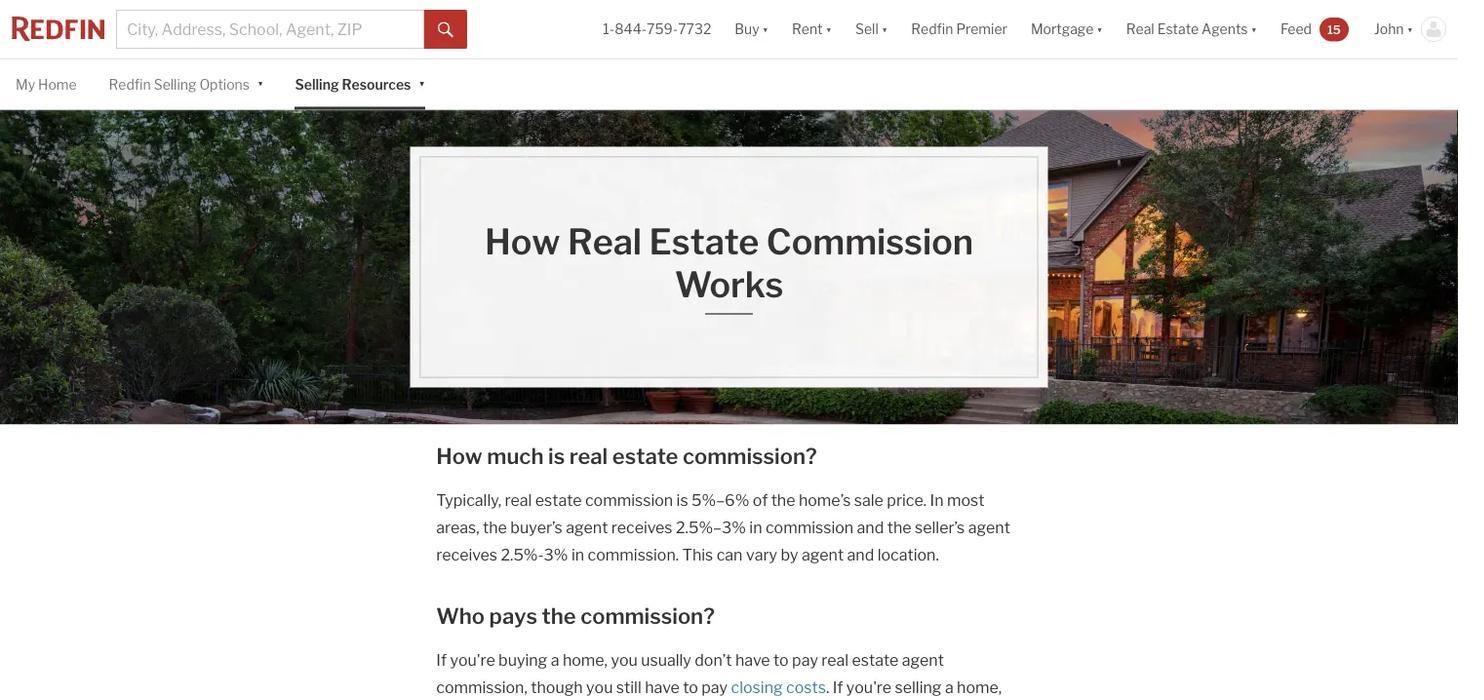 Task type: locate. For each thing, give the bounding box(es) containing it.
2 vertical spatial estate
[[852, 651, 899, 670]]

mortgage ▾ button
[[1031, 0, 1103, 59]]

john ▾
[[1374, 21, 1413, 37]]

2 horizontal spatial real
[[822, 651, 849, 670]]

0 vertical spatial pay
[[792, 651, 818, 670]]

redfin left premier
[[911, 21, 953, 37]]

to down don't
[[683, 678, 698, 697]]

receives
[[611, 518, 673, 537], [436, 546, 498, 565]]

rent ▾
[[792, 21, 832, 37]]

0 vertical spatial estate
[[612, 443, 678, 469]]

3%
[[544, 546, 568, 565]]

is
[[548, 443, 565, 469], [677, 491, 688, 510]]

rent
[[792, 21, 823, 37]]

1 horizontal spatial in
[[750, 518, 762, 537]]

1 vertical spatial real
[[568, 220, 642, 263]]

pay right don't
[[792, 651, 818, 670]]

buy ▾ button
[[723, 0, 780, 59]]

1 vertical spatial real
[[505, 491, 532, 510]]

1 vertical spatial how
[[436, 443, 483, 469]]

1 selling from the left
[[154, 76, 196, 93]]

1 vertical spatial is
[[677, 491, 688, 510]]

most
[[947, 491, 985, 510]]

real inside dropdown button
[[1126, 21, 1155, 37]]

1 vertical spatial and
[[847, 546, 874, 565]]

you up still
[[611, 651, 638, 670]]

how
[[485, 220, 560, 263], [436, 443, 483, 469]]

1 horizontal spatial real
[[1126, 21, 1155, 37]]

sale
[[854, 491, 884, 510]]

pay
[[792, 651, 818, 670], [702, 678, 728, 697]]

commission down how much is real estate commission?
[[585, 491, 673, 510]]

1 horizontal spatial estate
[[1158, 21, 1199, 37]]

is left 5%–6%
[[677, 491, 688, 510]]

who pays the commission?
[[436, 603, 715, 629]]

▾ inside redfin selling options ▾
[[257, 75, 264, 91]]

sell ▾ button
[[856, 0, 888, 59]]

1 horizontal spatial commission
[[766, 518, 854, 537]]

sell ▾
[[856, 21, 888, 37]]

pay down don't
[[702, 678, 728, 697]]

how inside how real estate commission works
[[485, 220, 560, 263]]

redfin
[[911, 21, 953, 37], [109, 76, 151, 93]]

real inside if you're buying a home, you usually don't have to pay real estate agent commission, though you still have to pay
[[822, 651, 849, 670]]

in
[[750, 518, 762, 537], [572, 546, 584, 565]]

0 horizontal spatial pay
[[702, 678, 728, 697]]

commission down home's
[[766, 518, 854, 537]]

receives up commission.
[[611, 518, 673, 537]]

redfin selling options link
[[109, 60, 250, 109]]

receives down areas,
[[436, 546, 498, 565]]

redfin inside button
[[911, 21, 953, 37]]

commission
[[767, 220, 974, 263]]

selling
[[154, 76, 196, 93], [295, 76, 339, 93]]

price.
[[887, 491, 927, 510]]

in
[[930, 491, 944, 510]]

have
[[735, 651, 770, 670], [645, 678, 680, 697]]

1 vertical spatial in
[[572, 546, 584, 565]]

0 horizontal spatial is
[[548, 443, 565, 469]]

seller's
[[915, 518, 965, 537]]

▾ right options
[[257, 75, 264, 91]]

1 vertical spatial estate
[[649, 220, 759, 263]]

▾ right mortgage
[[1097, 21, 1103, 37]]

▾ inside selling resources ▾
[[419, 75, 425, 91]]

1 horizontal spatial redfin
[[911, 21, 953, 37]]

844-
[[615, 21, 647, 37]]

real
[[1126, 21, 1155, 37], [568, 220, 642, 263]]

you
[[611, 651, 638, 670], [586, 678, 613, 697]]

how real estate commission works
[[485, 220, 974, 306]]

my
[[16, 76, 35, 93]]

redfin inside redfin selling options ▾
[[109, 76, 151, 93]]

agent
[[566, 518, 608, 537], [968, 518, 1010, 537], [802, 546, 844, 565], [902, 651, 944, 670]]

and left location.
[[847, 546, 874, 565]]

if
[[436, 651, 447, 670]]

1 vertical spatial you
[[586, 678, 613, 697]]

0 horizontal spatial redfin
[[109, 76, 151, 93]]

have down usually
[[645, 678, 680, 697]]

how much is real estate commission?
[[436, 443, 817, 469]]

1 horizontal spatial how
[[485, 220, 560, 263]]

0 vertical spatial commission?
[[683, 443, 817, 469]]

2 vertical spatial real
[[822, 651, 849, 670]]

commission,
[[436, 678, 528, 697]]

how for how real estate commission works
[[485, 220, 560, 263]]

typically,
[[436, 491, 501, 510]]

estate inside how real estate commission works
[[649, 220, 759, 263]]

2 horizontal spatial estate
[[852, 651, 899, 670]]

selling left options
[[154, 76, 196, 93]]

759-
[[647, 21, 678, 37]]

1 vertical spatial redfin
[[109, 76, 151, 93]]

1 horizontal spatial estate
[[612, 443, 678, 469]]

▾ right rent
[[826, 21, 832, 37]]

redfin right home
[[109, 76, 151, 93]]

premier
[[956, 21, 1008, 37]]

estate inside if you're buying a home, you usually don't have to pay real estate agent commission, though you still have to pay
[[852, 651, 899, 670]]

you're
[[450, 651, 495, 670]]

1 vertical spatial pay
[[702, 678, 728, 697]]

commission? up of
[[683, 443, 817, 469]]

by
[[781, 546, 798, 565]]

the
[[771, 491, 795, 510], [483, 518, 507, 537], [887, 518, 912, 537], [542, 603, 576, 629]]

0 vertical spatial to
[[774, 651, 789, 670]]

1 vertical spatial commission
[[766, 518, 854, 537]]

and down sale
[[857, 518, 884, 537]]

you left still
[[586, 678, 613, 697]]

commission? up usually
[[581, 603, 715, 629]]

selling resources ▾
[[295, 75, 425, 93]]

1 horizontal spatial real
[[569, 443, 608, 469]]

1 horizontal spatial receives
[[611, 518, 673, 537]]

0 vertical spatial real
[[1126, 21, 1155, 37]]

15
[[1328, 22, 1341, 36]]

▾
[[762, 21, 769, 37], [826, 21, 832, 37], [882, 21, 888, 37], [1097, 21, 1103, 37], [1251, 21, 1257, 37], [1407, 21, 1413, 37], [257, 75, 264, 91], [419, 75, 425, 91]]

0 horizontal spatial how
[[436, 443, 483, 469]]

to right don't
[[774, 651, 789, 670]]

mortgage ▾
[[1031, 21, 1103, 37]]

pays
[[489, 603, 537, 629]]

0 vertical spatial redfin
[[911, 21, 953, 37]]

1 vertical spatial receives
[[436, 546, 498, 565]]

selling left resources
[[295, 76, 339, 93]]

0 horizontal spatial in
[[572, 546, 584, 565]]

redfin premier button
[[900, 0, 1019, 59]]

commission?
[[683, 443, 817, 469], [581, 603, 715, 629]]

the right of
[[771, 491, 795, 510]]

typically, real estate commission is 5%–6% of the home's sale price. in most areas, the buyer's agent receives 2.5%–3% in commission and the seller's agent receives 2.5%-3% in commission. this can vary by agent and location.
[[436, 491, 1010, 565]]

to
[[774, 651, 789, 670], [683, 678, 698, 697]]

can
[[717, 546, 743, 565]]

1 vertical spatial estate
[[535, 491, 582, 510]]

0 vertical spatial have
[[735, 651, 770, 670]]

0 horizontal spatial selling
[[154, 76, 196, 93]]

redfin for redfin premier
[[911, 21, 953, 37]]

sell
[[856, 21, 879, 37]]

1 horizontal spatial pay
[[792, 651, 818, 670]]

0 vertical spatial in
[[750, 518, 762, 537]]

selling resources link
[[295, 60, 411, 109]]

home
[[38, 76, 77, 93]]

is inside typically, real estate commission is 5%–6% of the home's sale price. in most areas, the buyer's agent receives 2.5%–3% in commission and the seller's agent receives 2.5%-3% in commission. this can vary by agent and location.
[[677, 491, 688, 510]]

mortgage ▾ button
[[1019, 0, 1115, 59]]

in down of
[[750, 518, 762, 537]]

the right areas,
[[483, 518, 507, 537]]

buy ▾ button
[[735, 0, 769, 59]]

1 horizontal spatial to
[[774, 651, 789, 670]]

estate inside typically, real estate commission is 5%–6% of the home's sale price. in most areas, the buyer's agent receives 2.5%–3% in commission and the seller's agent receives 2.5%-3% in commission. this can vary by agent and location.
[[535, 491, 582, 510]]

0 vertical spatial is
[[548, 443, 565, 469]]

mortgage
[[1031, 21, 1094, 37]]

0 horizontal spatial commission
[[585, 491, 673, 510]]

and
[[857, 518, 884, 537], [847, 546, 874, 565]]

is right much at bottom
[[548, 443, 565, 469]]

estate
[[612, 443, 678, 469], [535, 491, 582, 510], [852, 651, 899, 670]]

sell ▾ button
[[844, 0, 900, 59]]

works
[[675, 263, 784, 306]]

my home
[[16, 76, 77, 93]]

1 vertical spatial to
[[683, 678, 698, 697]]

of
[[753, 491, 768, 510]]

1 horizontal spatial have
[[735, 651, 770, 670]]

0 horizontal spatial have
[[645, 678, 680, 697]]

real
[[569, 443, 608, 469], [505, 491, 532, 510], [822, 651, 849, 670]]

0 horizontal spatial real
[[505, 491, 532, 510]]

0 horizontal spatial estate
[[535, 491, 582, 510]]

1 vertical spatial have
[[645, 678, 680, 697]]

in right 3%
[[572, 546, 584, 565]]

have right don't
[[735, 651, 770, 670]]

commission
[[585, 491, 673, 510], [766, 518, 854, 537]]

redfin selling options ▾
[[109, 75, 264, 93]]

1 horizontal spatial selling
[[295, 76, 339, 93]]

1 horizontal spatial is
[[677, 491, 688, 510]]

redfin premier
[[911, 21, 1008, 37]]

feed
[[1281, 21, 1312, 37]]

▾ right resources
[[419, 75, 425, 91]]

7732
[[678, 21, 711, 37]]

estate
[[1158, 21, 1199, 37], [649, 220, 759, 263]]

0 horizontal spatial real
[[568, 220, 642, 263]]

0 horizontal spatial estate
[[649, 220, 759, 263]]

0 vertical spatial how
[[485, 220, 560, 263]]

2 selling from the left
[[295, 76, 339, 93]]

0 vertical spatial estate
[[1158, 21, 1199, 37]]

resources
[[342, 76, 411, 93]]

0 vertical spatial you
[[611, 651, 638, 670]]

0 horizontal spatial receives
[[436, 546, 498, 565]]



Task type: vqa. For each thing, say whether or not it's contained in the screenshot.
bottom the receives
yes



Task type: describe. For each thing, give the bounding box(es) containing it.
0 vertical spatial receives
[[611, 518, 673, 537]]

redfin for redfin selling options ▾
[[109, 76, 151, 93]]

0 vertical spatial commission
[[585, 491, 673, 510]]

areas,
[[436, 518, 480, 537]]

usually
[[641, 651, 691, 670]]

0 vertical spatial and
[[857, 518, 884, 537]]

vary
[[746, 546, 778, 565]]

agent inside if you're buying a home, you usually don't have to pay real estate agent commission, though you still have to pay
[[902, 651, 944, 670]]

real estate agents ▾
[[1126, 21, 1257, 37]]

selling inside redfin selling options ▾
[[154, 76, 196, 93]]

options
[[199, 76, 250, 93]]

1-844-759-7732 link
[[603, 21, 711, 37]]

if you're buying a home, you usually don't have to pay real estate agent commission, though you still have to pay
[[436, 651, 944, 697]]

1-844-759-7732
[[603, 21, 711, 37]]

real inside typically, real estate commission is 5%–6% of the home's sale price. in most areas, the buyer's agent receives 2.5%–3% in commission and the seller's agent receives 2.5%-3% in commission. this can vary by agent and location.
[[505, 491, 532, 510]]

rent ▾ button
[[780, 0, 844, 59]]

2.5%–3%
[[676, 518, 746, 537]]

real inside how real estate commission works
[[568, 220, 642, 263]]

who
[[436, 603, 485, 629]]

home,
[[563, 651, 608, 670]]

agents
[[1202, 21, 1248, 37]]

1-
[[603, 21, 615, 37]]

estate inside dropdown button
[[1158, 21, 1199, 37]]

rent ▾ button
[[792, 0, 832, 59]]

5%–6%
[[692, 491, 749, 510]]

▾ right agents
[[1251, 21, 1257, 37]]

real estate agents ▾ button
[[1115, 0, 1269, 59]]

home's
[[799, 491, 851, 510]]

0 horizontal spatial to
[[683, 678, 698, 697]]

though
[[531, 678, 583, 697]]

2.5%-
[[501, 546, 544, 565]]

selling inside selling resources ▾
[[295, 76, 339, 93]]

buying
[[499, 651, 547, 670]]

the up a
[[542, 603, 576, 629]]

0 vertical spatial real
[[569, 443, 608, 469]]

the down price.
[[887, 518, 912, 537]]

buyer's
[[510, 518, 563, 537]]

submit search image
[[438, 22, 454, 38]]

buy
[[735, 21, 760, 37]]

buy ▾
[[735, 21, 769, 37]]

▾ right buy
[[762, 21, 769, 37]]

this
[[682, 546, 713, 565]]

1 vertical spatial commission?
[[581, 603, 715, 629]]

still
[[616, 678, 642, 697]]

▾ right sell
[[882, 21, 888, 37]]

how for how much is real estate commission?
[[436, 443, 483, 469]]

▾ right 'john'
[[1407, 21, 1413, 37]]

my home link
[[16, 60, 77, 109]]

real estate agents ▾ link
[[1126, 0, 1257, 59]]

much
[[487, 443, 544, 469]]

commission.
[[588, 546, 679, 565]]

location.
[[878, 546, 939, 565]]

a
[[551, 651, 559, 670]]

john
[[1374, 21, 1404, 37]]

City, Address, School, Agent, ZIP search field
[[116, 10, 424, 49]]

don't
[[695, 651, 732, 670]]



